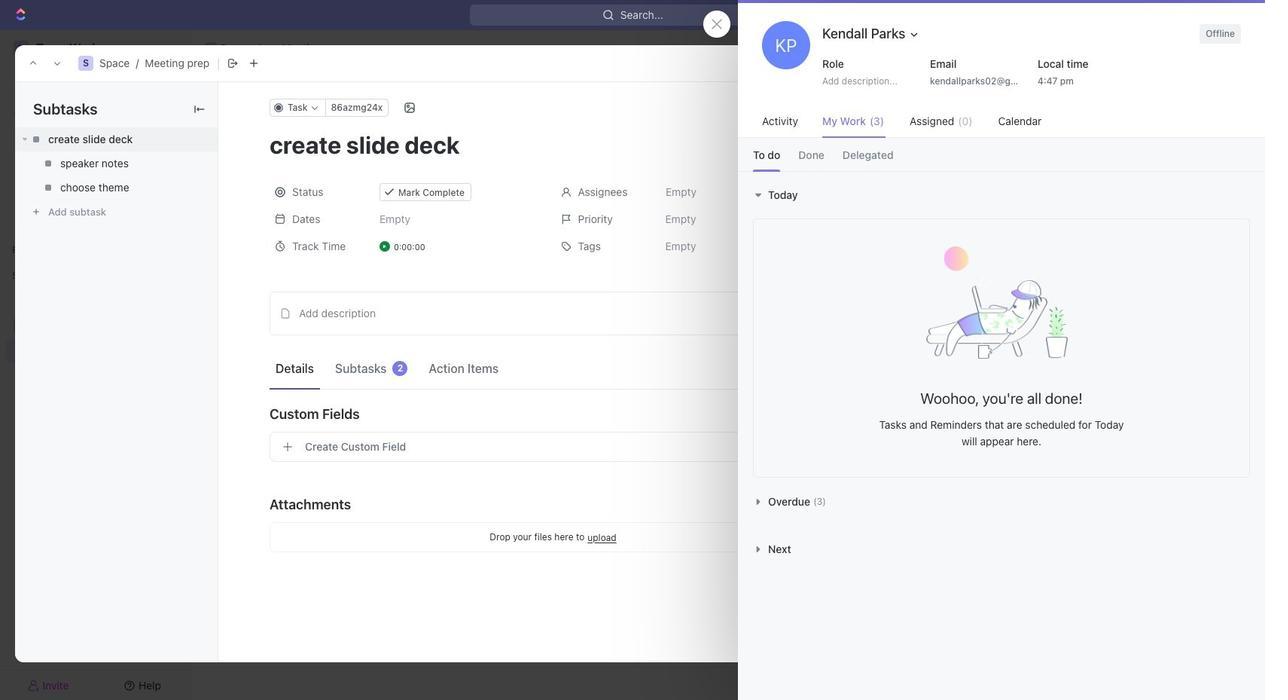 Task type: vqa. For each thing, say whether or not it's contained in the screenshot.
tree
no



Task type: describe. For each thing, give the bounding box(es) containing it.
space, , element inside sidebar navigation
[[14, 318, 29, 333]]

0 vertical spatial space, , element
[[205, 42, 217, 54]]

Edit task name text field
[[270, 130, 837, 159]]

sidebar navigation
[[0, 30, 192, 700]]



Task type: locate. For each thing, give the bounding box(es) containing it.
1 horizontal spatial space, , element
[[78, 56, 93, 71]]

1 vertical spatial space, , element
[[78, 56, 93, 71]]

0 horizontal spatial space, , element
[[14, 318, 29, 333]]

space, , element
[[205, 42, 217, 54], [78, 56, 93, 71], [14, 318, 29, 333]]

tab panel
[[738, 171, 1266, 573]]

2 vertical spatial space, , element
[[14, 318, 29, 333]]

task sidebar content section
[[888, 82, 1205, 662]]

invite user image
[[28, 679, 40, 692]]

tab list
[[738, 138, 1266, 171]]

2 horizontal spatial space, , element
[[205, 42, 217, 54]]



